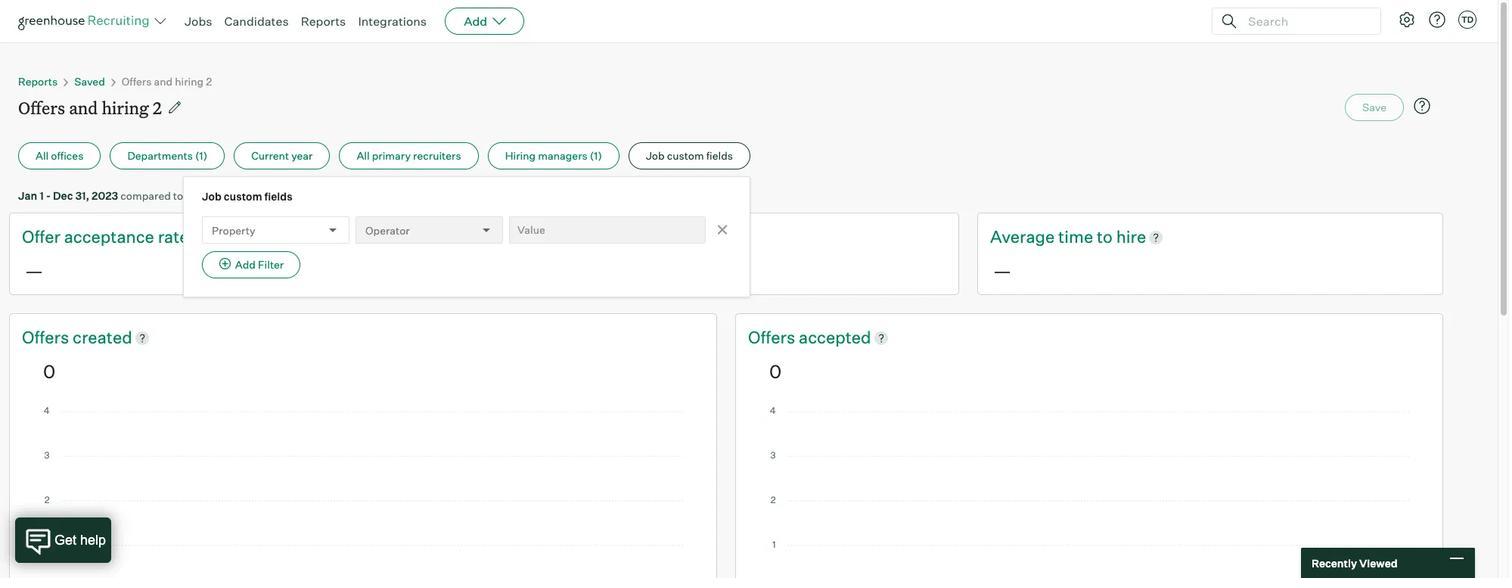 Task type: describe. For each thing, give the bounding box(es) containing it.
1 vertical spatial and
[[69, 96, 98, 119]]

time link for fill
[[574, 226, 613, 249]]

rate link
[[158, 226, 189, 249]]

all primary recruiters button
[[339, 142, 479, 170]]

1 dec from the left
[[53, 189, 73, 202]]

created
[[73, 327, 132, 347]]

offer acceptance
[[22, 226, 158, 247]]

Value text field
[[509, 216, 706, 244]]

add filter
[[235, 258, 284, 271]]

average time to for fill
[[506, 226, 632, 247]]

all for all primary recruiters
[[357, 149, 370, 162]]

1 vertical spatial hiring
[[102, 96, 149, 119]]

1 vertical spatial fields
[[265, 190, 293, 203]]

2 jan from the left
[[186, 189, 205, 202]]

edit image
[[167, 100, 183, 115]]

recently viewed
[[1312, 557, 1398, 569]]

add for add filter
[[235, 258, 256, 271]]

job custom fields button
[[629, 142, 751, 170]]

recently
[[1312, 557, 1358, 569]]

2 (1) from the left
[[590, 149, 602, 162]]

1 31, from the left
[[75, 189, 89, 202]]

candidates
[[224, 14, 289, 29]]

average time to for hire
[[991, 226, 1117, 247]]

viewed
[[1360, 557, 1398, 569]]

0 vertical spatial hiring
[[175, 75, 204, 88]]

2 dec from the left
[[220, 189, 240, 202]]

all for all offices
[[36, 149, 49, 162]]

job inside button
[[646, 149, 665, 162]]

saved link
[[74, 75, 105, 88]]

created link
[[73, 326, 132, 349]]

configure image
[[1399, 11, 1417, 29]]

recruiters
[[413, 149, 461, 162]]

integrations link
[[358, 14, 427, 29]]

departments
[[127, 149, 193, 162]]

to for hire
[[1097, 226, 1113, 247]]

hire
[[1117, 226, 1147, 247]]

time for fill
[[574, 226, 609, 247]]

Search text field
[[1245, 10, 1367, 32]]

td button
[[1459, 11, 1477, 29]]

accepted link
[[799, 326, 871, 349]]

candidates link
[[224, 14, 289, 29]]

add button
[[445, 8, 525, 35]]

— for average
[[994, 259, 1012, 282]]

fill
[[632, 226, 651, 247]]

average link for fill
[[506, 226, 574, 249]]

add filter button
[[202, 251, 300, 278]]

filter
[[258, 258, 284, 271]]

2 1 from the left
[[207, 189, 211, 202]]

1 vertical spatial reports link
[[18, 75, 58, 88]]

0 vertical spatial offers and hiring 2
[[122, 75, 212, 88]]

0 vertical spatial reports link
[[301, 14, 346, 29]]

time for hire
[[1059, 226, 1094, 247]]

hiring managers (1)
[[505, 149, 602, 162]]

integrations
[[358, 14, 427, 29]]

hiring managers (1) button
[[488, 142, 620, 170]]

xychart image for accepted
[[770, 407, 1410, 578]]

acceptance link
[[64, 226, 158, 249]]

0 for created
[[43, 360, 55, 383]]

average link for hire
[[991, 226, 1059, 249]]

2 31, from the left
[[243, 189, 257, 202]]

offer link
[[22, 226, 64, 249]]

add for add
[[464, 14, 488, 29]]

2022
[[259, 189, 286, 202]]



Task type: locate. For each thing, give the bounding box(es) containing it.
1 horizontal spatial xychart image
[[770, 407, 1410, 578]]

2 time from the left
[[1059, 226, 1094, 247]]

1 time link from the left
[[574, 226, 613, 249]]

jan up rate
[[186, 189, 205, 202]]

1 horizontal spatial to link
[[1097, 226, 1117, 249]]

to left fill
[[613, 226, 629, 247]]

1 horizontal spatial custom
[[667, 149, 704, 162]]

(1)
[[195, 149, 207, 162], [590, 149, 602, 162]]

0 horizontal spatial jan
[[18, 189, 37, 202]]

average link
[[506, 226, 574, 249], [991, 226, 1059, 249]]

2 average from the left
[[991, 226, 1055, 247]]

1 horizontal spatial reports
[[301, 14, 346, 29]]

reports
[[301, 14, 346, 29], [18, 75, 58, 88]]

dec
[[53, 189, 73, 202], [220, 189, 240, 202]]

average for fill
[[506, 226, 571, 247]]

1 average link from the left
[[506, 226, 574, 249]]

1 vertical spatial 2
[[153, 96, 162, 119]]

1
[[39, 189, 44, 202], [207, 189, 211, 202]]

property
[[212, 224, 255, 236]]

1 — from the left
[[25, 259, 43, 282]]

2
[[206, 75, 212, 88], [153, 96, 162, 119]]

1 horizontal spatial average link
[[991, 226, 1059, 249]]

1 horizontal spatial (1)
[[590, 149, 602, 162]]

all left 'primary'
[[357, 149, 370, 162]]

to left hire
[[1097, 226, 1113, 247]]

1 horizontal spatial 0
[[770, 360, 782, 383]]

0 horizontal spatial 2
[[153, 96, 162, 119]]

0 horizontal spatial average link
[[506, 226, 574, 249]]

custom
[[667, 149, 704, 162], [224, 190, 262, 203]]

managers
[[538, 149, 588, 162]]

1 horizontal spatial fields
[[707, 149, 733, 162]]

2 xychart image from the left
[[770, 407, 1410, 578]]

and down saved
[[69, 96, 98, 119]]

0 horizontal spatial -
[[46, 189, 51, 202]]

jobs
[[185, 14, 212, 29]]

offers and hiring 2
[[122, 75, 212, 88], [18, 96, 162, 119]]

0 horizontal spatial reports link
[[18, 75, 58, 88]]

0 horizontal spatial 0
[[43, 360, 55, 383]]

0 horizontal spatial job
[[202, 190, 222, 203]]

1 to link from the left
[[613, 226, 632, 249]]

all primary recruiters
[[357, 149, 461, 162]]

1 horizontal spatial 31,
[[243, 189, 257, 202]]

all
[[36, 149, 49, 162], [357, 149, 370, 162]]

1 (1) from the left
[[195, 149, 207, 162]]

0 vertical spatial job
[[646, 149, 665, 162]]

offers link for created
[[22, 326, 73, 349]]

reports link left saved link
[[18, 75, 58, 88]]

jan
[[18, 189, 37, 202], [186, 189, 205, 202]]

time left fill
[[574, 226, 609, 247]]

0 horizontal spatial fields
[[265, 190, 293, 203]]

reports left saved link
[[18, 75, 58, 88]]

hire link
[[1117, 226, 1147, 249]]

rate
[[158, 226, 189, 247]]

fill link
[[632, 226, 651, 249]]

average time to
[[506, 226, 632, 247], [991, 226, 1117, 247]]

to right compared
[[173, 189, 183, 202]]

0 horizontal spatial time
[[574, 226, 609, 247]]

0 horizontal spatial xychart image
[[43, 407, 683, 578]]

1 horizontal spatial 1
[[207, 189, 211, 202]]

2 — from the left
[[994, 259, 1012, 282]]

— for offer
[[25, 259, 43, 282]]

and up edit image
[[154, 75, 173, 88]]

faq image
[[1414, 97, 1432, 115]]

xychart image
[[43, 407, 683, 578], [770, 407, 1410, 578]]

and
[[154, 75, 173, 88], [69, 96, 98, 119]]

xychart image for created
[[43, 407, 683, 578]]

1 horizontal spatial add
[[464, 14, 488, 29]]

0 horizontal spatial dec
[[53, 189, 73, 202]]

all left offices
[[36, 149, 49, 162]]

hiring up edit image
[[175, 75, 204, 88]]

offers and hiring 2 up edit image
[[122, 75, 212, 88]]

fields inside the job custom fields button
[[707, 149, 733, 162]]

to link for fill
[[613, 226, 632, 249]]

0 horizontal spatial all
[[36, 149, 49, 162]]

2 offers link from the left
[[748, 326, 799, 349]]

offers
[[122, 75, 152, 88], [18, 96, 65, 119], [22, 327, 73, 347], [748, 327, 799, 347]]

2 horizontal spatial to
[[1097, 226, 1113, 247]]

0 vertical spatial fields
[[707, 149, 733, 162]]

1 offers link from the left
[[22, 326, 73, 349]]

0 horizontal spatial to link
[[613, 226, 632, 249]]

1 1 from the left
[[39, 189, 44, 202]]

1 xychart image from the left
[[43, 407, 683, 578]]

2 all from the left
[[357, 149, 370, 162]]

2 down jobs link
[[206, 75, 212, 88]]

departments (1)
[[127, 149, 207, 162]]

1 vertical spatial job custom fields
[[202, 190, 293, 203]]

31,
[[75, 189, 89, 202], [243, 189, 257, 202]]

2 left edit image
[[153, 96, 162, 119]]

offers and hiring 2 link
[[122, 75, 212, 88]]

time link left 'fill' link
[[574, 226, 613, 249]]

reports right candidates
[[301, 14, 346, 29]]

time
[[574, 226, 609, 247], [1059, 226, 1094, 247]]

0 horizontal spatial 1
[[39, 189, 44, 202]]

2 average time to from the left
[[991, 226, 1117, 247]]

1 vertical spatial offers and hiring 2
[[18, 96, 162, 119]]

year
[[291, 149, 313, 162]]

reports for bottommost reports link
[[18, 75, 58, 88]]

td button
[[1456, 8, 1480, 32]]

—
[[25, 259, 43, 282], [994, 259, 1012, 282]]

1 horizontal spatial reports link
[[301, 14, 346, 29]]

reports link right candidates
[[301, 14, 346, 29]]

0 horizontal spatial 31,
[[75, 189, 89, 202]]

td
[[1462, 14, 1474, 25]]

saved
[[74, 75, 105, 88]]

to link
[[613, 226, 632, 249], [1097, 226, 1117, 249]]

0 vertical spatial reports
[[301, 14, 346, 29]]

0 horizontal spatial (1)
[[195, 149, 207, 162]]

dec up property
[[220, 189, 240, 202]]

1 jan from the left
[[18, 189, 37, 202]]

1 vertical spatial add
[[235, 258, 256, 271]]

1 horizontal spatial —
[[994, 259, 1012, 282]]

1 horizontal spatial offers link
[[748, 326, 799, 349]]

offer
[[22, 226, 60, 247]]

0 horizontal spatial add
[[235, 258, 256, 271]]

fields
[[707, 149, 733, 162], [265, 190, 293, 203]]

current year
[[251, 149, 313, 162]]

1 average time to from the left
[[506, 226, 632, 247]]

1 horizontal spatial time link
[[1059, 226, 1097, 249]]

0 vertical spatial add
[[464, 14, 488, 29]]

reports link
[[301, 14, 346, 29], [18, 75, 58, 88]]

all offices
[[36, 149, 84, 162]]

1 vertical spatial job
[[202, 190, 222, 203]]

2 time link from the left
[[1059, 226, 1097, 249]]

time left hire
[[1059, 226, 1094, 247]]

0 horizontal spatial average
[[506, 226, 571, 247]]

to
[[173, 189, 183, 202], [613, 226, 629, 247], [1097, 226, 1113, 247]]

1 horizontal spatial jan
[[186, 189, 205, 202]]

average for hire
[[991, 226, 1055, 247]]

add inside popup button
[[464, 14, 488, 29]]

2023
[[92, 189, 118, 202]]

to link for hire
[[1097, 226, 1117, 249]]

time link left hire link
[[1059, 226, 1097, 249]]

2 to link from the left
[[1097, 226, 1117, 249]]

0
[[43, 360, 55, 383], [770, 360, 782, 383]]

0 horizontal spatial custom
[[224, 190, 262, 203]]

0 horizontal spatial job custom fields
[[202, 190, 293, 203]]

1 horizontal spatial job custom fields
[[646, 149, 733, 162]]

1 horizontal spatial to
[[613, 226, 629, 247]]

current
[[251, 149, 289, 162]]

1 horizontal spatial all
[[357, 149, 370, 162]]

hiring down saved link
[[102, 96, 149, 119]]

- up property
[[213, 189, 218, 202]]

custom inside button
[[667, 149, 704, 162]]

2 0 from the left
[[770, 360, 782, 383]]

1 up offer
[[39, 189, 44, 202]]

jan up offer
[[18, 189, 37, 202]]

time link for hire
[[1059, 226, 1097, 249]]

0 horizontal spatial to
[[173, 189, 183, 202]]

reports for reports link to the top
[[301, 14, 346, 29]]

0 horizontal spatial time link
[[574, 226, 613, 249]]

1 average from the left
[[506, 226, 571, 247]]

offers and hiring 2 down saved
[[18, 96, 162, 119]]

1 down departments (1) button
[[207, 189, 211, 202]]

1 vertical spatial reports
[[18, 75, 58, 88]]

add
[[464, 14, 488, 29], [235, 258, 256, 271]]

1 - from the left
[[46, 189, 51, 202]]

dec down all offices button
[[53, 189, 73, 202]]

0 horizontal spatial reports
[[18, 75, 58, 88]]

to for fill
[[613, 226, 629, 247]]

(1) right managers on the top of page
[[590, 149, 602, 162]]

hiring
[[175, 75, 204, 88], [102, 96, 149, 119]]

1 horizontal spatial average
[[991, 226, 1055, 247]]

1 horizontal spatial and
[[154, 75, 173, 88]]

1 horizontal spatial hiring
[[175, 75, 204, 88]]

1 horizontal spatial 2
[[206, 75, 212, 88]]

0 horizontal spatial and
[[69, 96, 98, 119]]

departments (1) button
[[110, 142, 225, 170]]

offers link
[[22, 326, 73, 349], [748, 326, 799, 349]]

0 horizontal spatial average time to
[[506, 226, 632, 247]]

offers link for accepted
[[748, 326, 799, 349]]

1 horizontal spatial job
[[646, 149, 665, 162]]

average
[[506, 226, 571, 247], [991, 226, 1055, 247]]

current year button
[[234, 142, 330, 170]]

job custom fields inside button
[[646, 149, 733, 162]]

1 all from the left
[[36, 149, 49, 162]]

1 horizontal spatial -
[[213, 189, 218, 202]]

primary
[[372, 149, 411, 162]]

jan 1 - dec 31, 2023 compared to jan 1 - dec 31, 2022
[[18, 189, 286, 202]]

(1) right departments
[[195, 149, 207, 162]]

accepted
[[799, 327, 871, 347]]

add inside button
[[235, 258, 256, 271]]

0 vertical spatial job custom fields
[[646, 149, 733, 162]]

hiring
[[505, 149, 536, 162]]

job custom fields
[[646, 149, 733, 162], [202, 190, 293, 203]]

2 - from the left
[[213, 189, 218, 202]]

1 horizontal spatial average time to
[[991, 226, 1117, 247]]

2 average link from the left
[[991, 226, 1059, 249]]

job
[[646, 149, 665, 162], [202, 190, 222, 203]]

0 for accepted
[[770, 360, 782, 383]]

-
[[46, 189, 51, 202], [213, 189, 218, 202]]

greenhouse recruiting image
[[18, 12, 154, 30]]

offices
[[51, 149, 84, 162]]

0 vertical spatial and
[[154, 75, 173, 88]]

1 horizontal spatial time
[[1059, 226, 1094, 247]]

0 horizontal spatial hiring
[[102, 96, 149, 119]]

compared
[[121, 189, 171, 202]]

1 vertical spatial custom
[[224, 190, 262, 203]]

time link
[[574, 226, 613, 249], [1059, 226, 1097, 249]]

0 horizontal spatial offers link
[[22, 326, 73, 349]]

31, left 2022
[[243, 189, 257, 202]]

1 0 from the left
[[43, 360, 55, 383]]

all offices button
[[18, 142, 101, 170]]

1 horizontal spatial dec
[[220, 189, 240, 202]]

acceptance
[[64, 226, 154, 247]]

0 vertical spatial custom
[[667, 149, 704, 162]]

- down all offices button
[[46, 189, 51, 202]]

0 vertical spatial 2
[[206, 75, 212, 88]]

1 time from the left
[[574, 226, 609, 247]]

0 horizontal spatial —
[[25, 259, 43, 282]]

jobs link
[[185, 14, 212, 29]]

31, left 2023
[[75, 189, 89, 202]]



Task type: vqa. For each thing, say whether or not it's contained in the screenshot.
linkedin --
no



